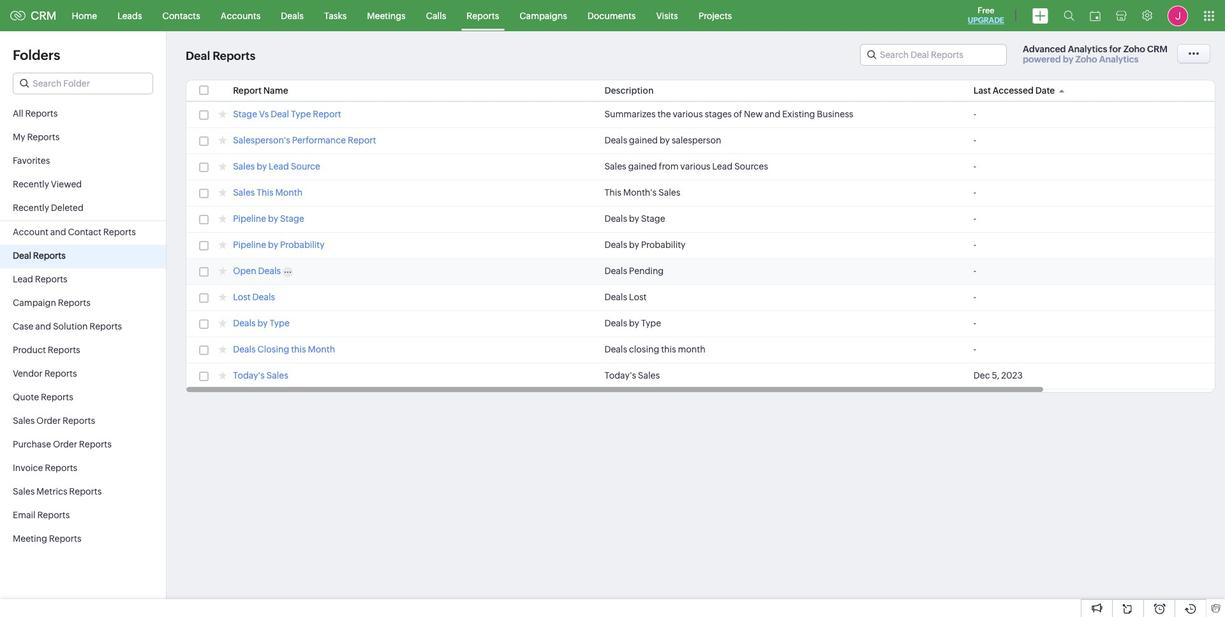 Task type: locate. For each thing, give the bounding box(es) containing it.
month right the closing
[[308, 345, 335, 355]]

salesperson
[[672, 135, 721, 145]]

search image
[[1064, 10, 1074, 21]]

stage up pipeline by probability
[[280, 214, 304, 224]]

deals down deals lost
[[605, 318, 627, 329]]

campaign
[[13, 298, 56, 308]]

deals left tasks link
[[281, 11, 304, 21]]

reports inside "link"
[[69, 487, 102, 497]]

today's sales down closing
[[605, 371, 660, 381]]

pipeline up open on the top left of page
[[233, 240, 266, 250]]

deals inside the deals closing this month link
[[233, 345, 256, 355]]

vendor
[[13, 369, 43, 379]]

all
[[13, 108, 23, 119]]

reports up sales order reports
[[41, 392, 73, 403]]

create menu element
[[1025, 0, 1056, 31]]

10 - from the top
[[974, 345, 976, 355]]

lead left the sources
[[712, 161, 733, 172]]

1 vertical spatial report
[[313, 109, 341, 119]]

sales by lead source link
[[233, 161, 320, 174]]

0 horizontal spatial deals by type
[[233, 318, 290, 329]]

sales this month
[[233, 188, 303, 198]]

recently down the favorites
[[13, 179, 49, 190]]

1 horizontal spatial today's sales
[[605, 371, 660, 381]]

and down deleted
[[50, 227, 66, 237]]

deals by type down lost deals link
[[233, 318, 290, 329]]

deals down open deals link
[[252, 292, 275, 302]]

and right the new
[[765, 109, 780, 119]]

visits
[[656, 11, 678, 21]]

last accessed date
[[974, 85, 1055, 96]]

stage left vs
[[233, 109, 257, 119]]

0 vertical spatial crm
[[31, 9, 57, 22]]

lost down open on the top left of page
[[233, 292, 251, 302]]

lead reports link
[[0, 269, 166, 292]]

0 horizontal spatial type
[[269, 318, 290, 329]]

1 horizontal spatial type
[[291, 109, 311, 119]]

lead left source
[[269, 161, 289, 172]]

0 horizontal spatial deal
[[13, 251, 31, 261]]

1 probability from the left
[[280, 240, 325, 250]]

2 vertical spatial and
[[35, 322, 51, 332]]

this left month's
[[605, 188, 621, 198]]

documents link
[[577, 0, 646, 31]]

lost deals
[[233, 292, 275, 302]]

0 vertical spatial pipeline
[[233, 214, 266, 224]]

deals left closing
[[605, 345, 627, 355]]

2 deals by type from the left
[[605, 318, 661, 329]]

report right 'performance'
[[348, 135, 376, 145]]

0 vertical spatial report
[[233, 85, 262, 96]]

sales down from
[[658, 188, 680, 198]]

report up 'performance'
[[313, 109, 341, 119]]

1 horizontal spatial probability
[[641, 240, 686, 250]]

and right case
[[35, 322, 51, 332]]

- for stage
[[974, 214, 976, 224]]

reports down "sales order reports" link
[[79, 440, 112, 450]]

type up deals closing this month at the bottom of page
[[641, 318, 661, 329]]

reports right contact
[[103, 227, 136, 237]]

- for this
[[974, 345, 976, 355]]

contact
[[68, 227, 101, 237]]

lost down deals pending
[[629, 292, 647, 302]]

1 vertical spatial crm
[[1147, 44, 1168, 54]]

campaign reports link
[[0, 292, 166, 316]]

lead reports
[[13, 274, 67, 285]]

deals down deals pending
[[605, 292, 627, 302]]

meetings link
[[357, 0, 416, 31]]

1 horizontal spatial report
[[313, 109, 341, 119]]

crm up folders
[[31, 9, 57, 22]]

sources
[[734, 161, 768, 172]]

stage inside 'link'
[[280, 214, 304, 224]]

pipeline down the sales this month link
[[233, 214, 266, 224]]

name
[[263, 85, 288, 96]]

2 pipeline from the top
[[233, 240, 266, 250]]

recently up account
[[13, 203, 49, 213]]

2 lost from the left
[[629, 292, 647, 302]]

favorites link
[[0, 150, 166, 174]]

order
[[36, 416, 61, 426], [53, 440, 77, 450]]

1 pipeline from the top
[[233, 214, 266, 224]]

deals inside 'deals by type' link
[[233, 318, 256, 329]]

pipeline by stage
[[233, 214, 304, 224]]

by down the sales this month link
[[268, 214, 278, 224]]

lead
[[269, 161, 289, 172], [712, 161, 733, 172], [13, 274, 33, 285]]

0 horizontal spatial today's
[[233, 371, 265, 381]]

stages
[[705, 109, 732, 119]]

deal down account
[[13, 251, 31, 261]]

purchase order reports
[[13, 440, 112, 450]]

deals inside open deals link
[[258, 266, 281, 276]]

deals lost
[[605, 292, 647, 302]]

this for month
[[291, 345, 306, 355]]

pipeline for pipeline by stage
[[233, 214, 266, 224]]

and for case and solution reports
[[35, 322, 51, 332]]

email reports link
[[0, 505, 166, 528]]

deals up deals pending
[[605, 240, 627, 250]]

by right "powered"
[[1063, 54, 1073, 64]]

all reports
[[13, 108, 58, 119]]

lead inside sales by lead source link
[[269, 161, 289, 172]]

order inside 'link'
[[53, 440, 77, 450]]

probability for pipeline by probability
[[280, 240, 325, 250]]

open deals link
[[233, 266, 281, 278]]

projects link
[[688, 0, 742, 31]]

2 - from the top
[[974, 135, 976, 145]]

deal reports down accounts link
[[186, 49, 255, 63]]

sales down closing
[[638, 371, 660, 381]]

1 vertical spatial month
[[308, 345, 335, 355]]

of
[[734, 109, 742, 119]]

7 - from the top
[[974, 266, 976, 276]]

report name
[[233, 85, 288, 96]]

profile image
[[1168, 5, 1188, 26]]

calls link
[[416, 0, 456, 31]]

crm down profile icon
[[1147, 44, 1168, 54]]

sales down salesperson's
[[233, 161, 255, 172]]

1 - from the top
[[974, 109, 976, 119]]

0 horizontal spatial lead
[[13, 274, 33, 285]]

type inside stage vs deal type report link
[[291, 109, 311, 119]]

1 horizontal spatial lost
[[629, 292, 647, 302]]

deals pending
[[605, 266, 664, 276]]

quote
[[13, 392, 39, 403]]

reports down invoice reports link
[[69, 487, 102, 497]]

various down 'salesperson'
[[680, 161, 710, 172]]

1 horizontal spatial crm
[[1147, 44, 1168, 54]]

today's sales down the closing
[[233, 371, 288, 381]]

month down sales by lead source link
[[275, 188, 303, 198]]

invoice reports link
[[0, 457, 166, 481]]

deals down summarizes
[[605, 135, 627, 145]]

from
[[659, 161, 679, 172]]

deals by type down deals lost
[[605, 318, 661, 329]]

lost
[[233, 292, 251, 302], [629, 292, 647, 302]]

deals down month's
[[605, 214, 627, 224]]

type up deals closing this month
[[269, 318, 290, 329]]

stage
[[233, 109, 257, 119], [280, 214, 304, 224], [641, 214, 665, 224]]

order down sales order reports
[[53, 440, 77, 450]]

various
[[673, 109, 703, 119], [680, 161, 710, 172]]

and for account and contact reports
[[50, 227, 66, 237]]

vs
[[259, 109, 269, 119]]

1 vertical spatial pipeline
[[233, 240, 266, 250]]

Search Deal Reports text field
[[861, 45, 1006, 65]]

advanced analytics for zoho crm powered by zoho analytics
[[1023, 44, 1168, 64]]

0 horizontal spatial this
[[257, 188, 274, 198]]

crm
[[31, 9, 57, 22], [1147, 44, 1168, 54]]

pipeline inside 'link'
[[233, 214, 266, 224]]

reports inside 'link'
[[79, 440, 112, 450]]

2 recently from the top
[[13, 203, 49, 213]]

lead up campaign
[[13, 274, 33, 285]]

by down lost deals link
[[257, 318, 268, 329]]

sales metrics reports
[[13, 487, 102, 497]]

recently for recently viewed
[[13, 179, 49, 190]]

1 today's sales from the left
[[233, 371, 288, 381]]

order down quote reports
[[36, 416, 61, 426]]

0 horizontal spatial probability
[[280, 240, 325, 250]]

1 this from the left
[[257, 188, 274, 198]]

this left 'month'
[[661, 345, 676, 355]]

0 vertical spatial month
[[275, 188, 303, 198]]

report
[[233, 85, 262, 96], [313, 109, 341, 119], [348, 135, 376, 145]]

0 vertical spatial order
[[36, 416, 61, 426]]

2 horizontal spatial lead
[[712, 161, 733, 172]]

5 - from the top
[[974, 214, 976, 224]]

sales up month's
[[605, 161, 626, 172]]

deals down lost deals link
[[233, 318, 256, 329]]

8 - from the top
[[974, 292, 976, 302]]

by down month's
[[629, 214, 639, 224]]

performance
[[292, 135, 346, 145]]

0 vertical spatial recently
[[13, 179, 49, 190]]

stage vs deal type report link
[[233, 109, 341, 121]]

existing
[[782, 109, 815, 119]]

pipeline by stage link
[[233, 214, 304, 226]]

0 horizontal spatial deal reports
[[13, 251, 66, 261]]

deals link
[[271, 0, 314, 31]]

1 vertical spatial deal
[[271, 109, 289, 119]]

by inside 'link'
[[268, 214, 278, 224]]

for
[[1109, 44, 1121, 54]]

lost deals link
[[233, 292, 275, 304]]

1 recently from the top
[[13, 179, 49, 190]]

sales this month link
[[233, 188, 303, 200]]

closing
[[629, 345, 659, 355]]

various right the
[[673, 109, 703, 119]]

3 - from the top
[[974, 161, 976, 172]]

reports down campaign reports link
[[89, 322, 122, 332]]

1 horizontal spatial deal
[[186, 49, 210, 63]]

month's
[[623, 188, 657, 198]]

deal down contacts
[[186, 49, 210, 63]]

2 probability from the left
[[641, 240, 686, 250]]

1 vertical spatial gained
[[628, 161, 657, 172]]

recently
[[13, 179, 49, 190], [13, 203, 49, 213]]

deal right vs
[[271, 109, 289, 119]]

1 today's from the left
[[233, 371, 265, 381]]

0 horizontal spatial today's sales
[[233, 371, 288, 381]]

product reports
[[13, 345, 80, 355]]

1 vertical spatial and
[[50, 227, 66, 237]]

0 vertical spatial gained
[[629, 135, 658, 145]]

deals up deals lost
[[605, 266, 627, 276]]

zoho right for
[[1123, 44, 1145, 54]]

0 horizontal spatial report
[[233, 85, 262, 96]]

this right the closing
[[291, 345, 306, 355]]

create menu image
[[1032, 8, 1048, 23]]

pipeline for pipeline by probability
[[233, 240, 266, 250]]

email
[[13, 510, 35, 521]]

zoho left for
[[1075, 54, 1097, 64]]

1 horizontal spatial stage
[[280, 214, 304, 224]]

1 this from the left
[[291, 345, 306, 355]]

favorites
[[13, 156, 50, 166]]

reports down quote reports link
[[63, 416, 95, 426]]

reports down the case and solution reports at the left of the page
[[48, 345, 80, 355]]

deals left the closing
[[233, 345, 256, 355]]

today's down the closing
[[233, 371, 265, 381]]

by
[[1063, 54, 1073, 64], [660, 135, 670, 145], [257, 161, 267, 172], [268, 214, 278, 224], [629, 214, 639, 224], [268, 240, 278, 250], [629, 240, 639, 250], [257, 318, 268, 329], [629, 318, 639, 329]]

sales by lead source
[[233, 161, 320, 172]]

sales up pipeline by stage
[[233, 188, 255, 198]]

today's down closing
[[605, 371, 636, 381]]

home
[[72, 11, 97, 21]]

probability down pipeline by stage 'link'
[[280, 240, 325, 250]]

1 horizontal spatial deal reports
[[186, 49, 255, 63]]

9 - from the top
[[974, 318, 976, 329]]

1 horizontal spatial deals by type
[[605, 318, 661, 329]]

1 vertical spatial order
[[53, 440, 77, 450]]

search element
[[1056, 0, 1082, 31]]

reports down the metrics
[[37, 510, 70, 521]]

gained left from
[[628, 161, 657, 172]]

1 horizontal spatial lead
[[269, 161, 289, 172]]

sales order reports link
[[0, 410, 166, 434]]

2 this from the left
[[661, 345, 676, 355]]

probability up pending
[[641, 240, 686, 250]]

2 horizontal spatial report
[[348, 135, 376, 145]]

0 vertical spatial deal
[[186, 49, 210, 63]]

report left name
[[233, 85, 262, 96]]

2 horizontal spatial deal
[[271, 109, 289, 119]]

type up salesperson's performance report
[[291, 109, 311, 119]]

1 vertical spatial recently
[[13, 203, 49, 213]]

this up pipeline by stage
[[257, 188, 274, 198]]

deals by type
[[233, 318, 290, 329], [605, 318, 661, 329]]

today's sales
[[233, 371, 288, 381], [605, 371, 660, 381]]

pipeline by probability link
[[233, 240, 325, 252]]

gained down summarizes
[[629, 135, 658, 145]]

1 horizontal spatial today's
[[605, 371, 636, 381]]

0 horizontal spatial this
[[291, 345, 306, 355]]

2 horizontal spatial stage
[[641, 214, 665, 224]]

month
[[275, 188, 303, 198], [308, 345, 335, 355]]

2 horizontal spatial type
[[641, 318, 661, 329]]

1 horizontal spatial this
[[605, 188, 621, 198]]

reports down accounts link
[[213, 49, 255, 63]]

account
[[13, 227, 48, 237]]

reports down 'email reports' link
[[49, 534, 81, 544]]

6 - from the top
[[974, 240, 976, 250]]

stage up deals by probability
[[641, 214, 665, 224]]

deals right open on the top left of page
[[258, 266, 281, 276]]

0 horizontal spatial lost
[[233, 292, 251, 302]]

sales metrics reports link
[[0, 481, 166, 505]]

1 horizontal spatial this
[[661, 345, 676, 355]]

quote reports link
[[0, 387, 166, 410]]

order for purchase
[[53, 440, 77, 450]]

sales down quote
[[13, 416, 35, 426]]

recently viewed
[[13, 179, 82, 190]]

deal reports up lead reports
[[13, 251, 66, 261]]

4 - from the top
[[974, 188, 976, 198]]



Task type: describe. For each thing, give the bounding box(es) containing it.
tasks
[[324, 11, 347, 21]]

case and solution reports link
[[0, 316, 166, 339]]

probability for deals by probability
[[641, 240, 686, 250]]

leads
[[117, 11, 142, 21]]

0 horizontal spatial zoho
[[1075, 54, 1097, 64]]

metrics
[[36, 487, 67, 497]]

accessed
[[993, 85, 1034, 96]]

- for probability
[[974, 240, 976, 250]]

1 deals by type from the left
[[233, 318, 290, 329]]

contacts link
[[152, 0, 210, 31]]

2 this from the left
[[605, 188, 621, 198]]

calendar image
[[1090, 11, 1101, 21]]

order for sales
[[36, 416, 61, 426]]

by down salesperson's
[[257, 161, 267, 172]]

lead inside lead reports link
[[13, 274, 33, 285]]

1 horizontal spatial zoho
[[1123, 44, 1145, 54]]

reports up campaign reports
[[35, 274, 67, 285]]

campaigns link
[[509, 0, 577, 31]]

by down the
[[660, 135, 670, 145]]

type inside 'deals by type' link
[[269, 318, 290, 329]]

deals by stage
[[605, 214, 665, 224]]

the
[[657, 109, 671, 119]]

today's inside "link"
[[233, 371, 265, 381]]

dec 5, 2023
[[974, 371, 1023, 381]]

purchase order reports link
[[0, 434, 166, 457]]

0 vertical spatial and
[[765, 109, 780, 119]]

upgrade
[[968, 16, 1004, 25]]

my reports
[[13, 132, 60, 142]]

account and contact reports link
[[0, 221, 166, 245]]

- for from
[[974, 161, 976, 172]]

2 vertical spatial report
[[348, 135, 376, 145]]

Search Folder text field
[[13, 73, 152, 94]]

0 vertical spatial various
[[673, 109, 703, 119]]

free
[[978, 6, 994, 15]]

reports down product reports
[[44, 369, 77, 379]]

salesperson's
[[233, 135, 290, 145]]

product
[[13, 345, 46, 355]]

analytics left for
[[1068, 44, 1107, 54]]

visits link
[[646, 0, 688, 31]]

by down pipeline by stage 'link'
[[268, 240, 278, 250]]

reports down "purchase order reports"
[[45, 463, 77, 473]]

reports right calls link
[[467, 11, 499, 21]]

dec
[[974, 371, 990, 381]]

recently for recently deleted
[[13, 203, 49, 213]]

reports right my on the top of page
[[27, 132, 60, 142]]

last
[[974, 85, 991, 96]]

stage for pipeline by stage
[[280, 214, 304, 224]]

campaigns
[[520, 11, 567, 21]]

documents
[[588, 11, 636, 21]]

invoice
[[13, 463, 43, 473]]

reports up solution
[[58, 298, 90, 308]]

home link
[[62, 0, 107, 31]]

by down deals lost
[[629, 318, 639, 329]]

meeting
[[13, 534, 47, 544]]

accounts
[[221, 11, 261, 21]]

purchase
[[13, 440, 51, 450]]

invoice reports
[[13, 463, 77, 473]]

deal reports link
[[0, 245, 166, 269]]

5,
[[992, 371, 999, 381]]

crm inside advanced analytics for zoho crm powered by zoho analytics
[[1147, 44, 1168, 54]]

2 today's sales from the left
[[605, 371, 660, 381]]

2 vertical spatial deal
[[13, 251, 31, 261]]

deals closing this month
[[605, 345, 705, 355]]

open deals
[[233, 266, 281, 276]]

folders
[[13, 47, 60, 63]]

sales gained from various lead sources
[[605, 161, 768, 172]]

stage vs deal type report
[[233, 109, 341, 119]]

2023
[[1001, 371, 1023, 381]]

- for sales
[[974, 188, 976, 198]]

deals closing this month
[[233, 345, 335, 355]]

campaign reports
[[13, 298, 90, 308]]

viewed
[[51, 179, 82, 190]]

meeting reports
[[13, 534, 81, 544]]

- for type
[[974, 318, 976, 329]]

1 lost from the left
[[233, 292, 251, 302]]

by up deals pending
[[629, 240, 639, 250]]

business
[[817, 109, 853, 119]]

calls
[[426, 11, 446, 21]]

crm link
[[10, 9, 57, 22]]

profile element
[[1160, 0, 1196, 31]]

recently deleted
[[13, 203, 83, 213]]

analytics down "calendar" image
[[1099, 54, 1139, 64]]

solution
[[53, 322, 88, 332]]

meetings
[[367, 11, 406, 21]]

vendor reports
[[13, 369, 77, 379]]

date
[[1035, 85, 1055, 96]]

contacts
[[162, 11, 200, 21]]

my reports link
[[0, 126, 166, 150]]

- for various
[[974, 109, 976, 119]]

deleted
[[51, 203, 83, 213]]

this for month
[[661, 345, 676, 355]]

accounts link
[[210, 0, 271, 31]]

free upgrade
[[968, 6, 1004, 25]]

source
[[291, 161, 320, 172]]

0 horizontal spatial month
[[275, 188, 303, 198]]

today's sales link
[[233, 371, 288, 383]]

case
[[13, 322, 33, 332]]

product reports link
[[0, 339, 166, 363]]

reports link
[[456, 0, 509, 31]]

pending
[[629, 266, 664, 276]]

- for by
[[974, 135, 976, 145]]

gained for sales
[[628, 161, 657, 172]]

reports up lead reports
[[33, 251, 66, 261]]

reports right the all
[[25, 108, 58, 119]]

deals inside deals "link"
[[281, 11, 304, 21]]

month
[[678, 345, 705, 355]]

1 vertical spatial various
[[680, 161, 710, 172]]

account and contact reports
[[13, 227, 136, 237]]

0 vertical spatial deal reports
[[186, 49, 255, 63]]

deals by probability
[[605, 240, 686, 250]]

new
[[744, 109, 763, 119]]

2 today's from the left
[[605, 371, 636, 381]]

0 horizontal spatial stage
[[233, 109, 257, 119]]

description
[[605, 85, 654, 96]]

salesperson's performance report link
[[233, 135, 376, 147]]

stage for deals by stage
[[641, 214, 665, 224]]

0 horizontal spatial crm
[[31, 9, 57, 22]]

sales down the deals closing this month link
[[266, 371, 288, 381]]

deals inside lost deals link
[[252, 292, 275, 302]]

advanced
[[1023, 44, 1066, 54]]

leads link
[[107, 0, 152, 31]]

meeting reports link
[[0, 528, 166, 552]]

1 vertical spatial deal reports
[[13, 251, 66, 261]]

all reports link
[[0, 103, 166, 126]]

gained for deals
[[629, 135, 658, 145]]

1 horizontal spatial month
[[308, 345, 335, 355]]

sales up email
[[13, 487, 35, 497]]

by inside advanced analytics for zoho crm powered by zoho analytics
[[1063, 54, 1073, 64]]



Task type: vqa. For each thing, say whether or not it's contained in the screenshot.
Favorites link
yes



